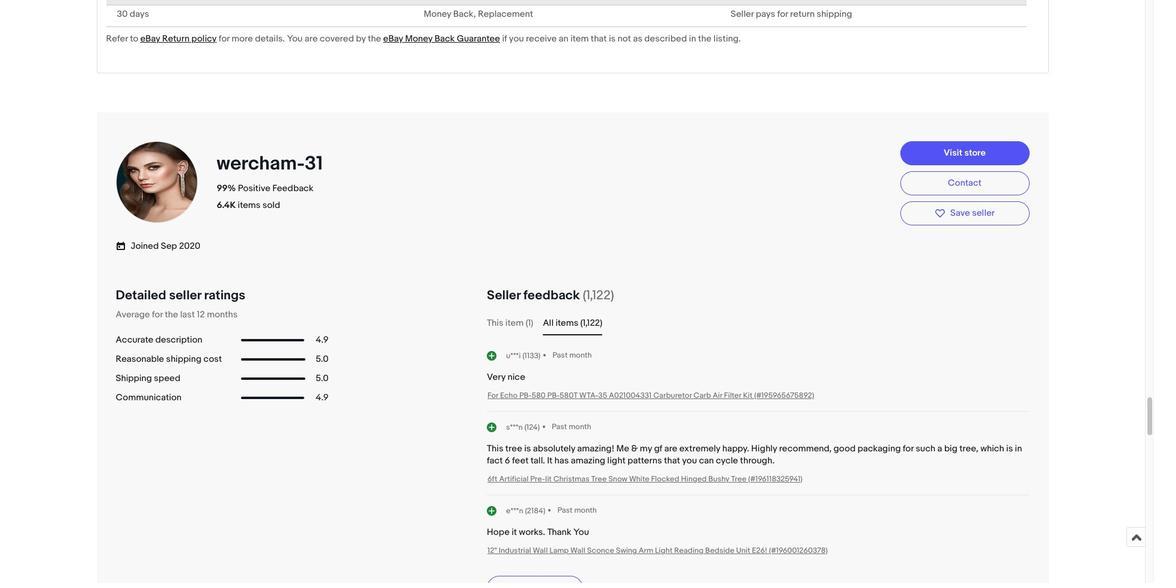 Task type: vqa. For each thing, say whether or not it's contained in the screenshot.
leftmost the
yes



Task type: locate. For each thing, give the bounding box(es) containing it.
white
[[629, 475, 650, 484]]

0 horizontal spatial item
[[506, 318, 524, 329]]

1 vertical spatial past
[[552, 422, 567, 432]]

a021004331
[[609, 391, 652, 401]]

shipping
[[116, 373, 152, 384]]

past right (1133)
[[553, 351, 568, 360]]

lamp
[[550, 546, 569, 556]]

for
[[488, 391, 499, 401]]

this inside this tree is absolutely amazing! me & my gf are extremely happy. highly recommend, good packaging for such a big tree, which is in fact 6 feet tall. it has amazing light patterns that you can cycle through.
[[487, 443, 504, 455]]

it
[[547, 455, 553, 467]]

0 horizontal spatial you
[[509, 33, 524, 44]]

1 vertical spatial items
[[556, 318, 579, 329]]

580t
[[560, 391, 578, 401]]

more
[[232, 33, 253, 44]]

this up fact
[[487, 443, 504, 455]]

0 vertical spatial (1,122)
[[583, 288, 614, 303]]

cost
[[204, 354, 222, 365]]

can
[[699, 455, 714, 467]]

past up absolutely
[[552, 422, 567, 432]]

1 vertical spatial 4.9
[[316, 392, 329, 404]]

items down positive
[[238, 200, 261, 211]]

wall right lamp
[[571, 546, 586, 556]]

1 vertical spatial are
[[665, 443, 678, 455]]

an
[[559, 33, 569, 44]]

for left such
[[903, 443, 914, 455]]

hope
[[487, 527, 510, 538]]

past month up thank
[[558, 506, 597, 516]]

receive
[[526, 33, 557, 44]]

6
[[505, 455, 510, 467]]

wta-
[[580, 391, 598, 401]]

seller right save
[[973, 207, 995, 219]]

1 horizontal spatial tree
[[731, 475, 747, 484]]

artificial
[[499, 475, 529, 484]]

carb
[[694, 391, 711, 401]]

past month down all items (1,122)
[[553, 351, 592, 360]]

1 horizontal spatial is
[[609, 33, 616, 44]]

1 5.0 from the top
[[316, 354, 329, 365]]

2 vertical spatial past month
[[558, 506, 597, 516]]

shipping speed
[[116, 373, 180, 384]]

0 vertical spatial item
[[571, 33, 589, 44]]

0 horizontal spatial wall
[[533, 546, 548, 556]]

average for the last 12 months
[[116, 309, 238, 321]]

0 vertical spatial you
[[287, 33, 303, 44]]

2 5.0 from the top
[[316, 373, 329, 384]]

1 horizontal spatial are
[[665, 443, 678, 455]]

past month up absolutely
[[552, 422, 591, 432]]

patterns
[[628, 455, 662, 467]]

items right all
[[556, 318, 579, 329]]

reasonable shipping cost
[[116, 354, 222, 365]]

tree left snow
[[591, 475, 607, 484]]

accurate
[[116, 334, 153, 346]]

(1,122) right all
[[581, 318, 603, 329]]

past month for nice
[[553, 351, 592, 360]]

joined
[[131, 241, 159, 252]]

that inside this tree is absolutely amazing! me & my gf are extremely happy. highly recommend, good packaging for such a big tree, which is in fact 6 feet tall. it has amazing light patterns that you can cycle through.
[[664, 455, 680, 467]]

1 horizontal spatial seller
[[973, 207, 995, 219]]

visit store
[[944, 147, 986, 158]]

(1,122)
[[583, 288, 614, 303], [581, 318, 603, 329]]

1 4.9 from the top
[[316, 334, 329, 346]]

30 days
[[117, 8, 149, 20]]

you
[[287, 33, 303, 44], [574, 527, 589, 538]]

2 wall from the left
[[571, 546, 586, 556]]

35
[[598, 391, 607, 401]]

past up thank
[[558, 506, 573, 516]]

are right gf
[[665, 443, 678, 455]]

0 vertical spatial that
[[591, 33, 607, 44]]

0 vertical spatial 4.9
[[316, 334, 329, 346]]

item left (1)
[[506, 318, 524, 329]]

sconce
[[587, 546, 614, 556]]

1 vertical spatial past month
[[552, 422, 591, 432]]

0 horizontal spatial ebay
[[140, 33, 160, 44]]

described
[[645, 33, 687, 44]]

month for it
[[575, 506, 597, 516]]

0 horizontal spatial seller
[[169, 288, 201, 303]]

item right an
[[571, 33, 589, 44]]

1 vertical spatial you
[[682, 455, 697, 467]]

ebay right to
[[140, 33, 160, 44]]

1 horizontal spatial shipping
[[817, 8, 852, 20]]

s***n
[[506, 423, 523, 432]]

0 vertical spatial items
[[238, 200, 261, 211]]

tree right bushy
[[731, 475, 747, 484]]

1 vertical spatial you
[[574, 527, 589, 538]]

pb- right 580
[[548, 391, 560, 401]]

this left (1)
[[487, 318, 504, 329]]

0 horizontal spatial are
[[305, 33, 318, 44]]

4.9 for communication
[[316, 392, 329, 404]]

is left not
[[609, 33, 616, 44]]

the left the listing.
[[698, 33, 712, 44]]

seller pays for return shipping
[[731, 8, 852, 20]]

1 vertical spatial item
[[506, 318, 524, 329]]

1 horizontal spatial that
[[664, 455, 680, 467]]

past month for tree
[[552, 422, 591, 432]]

accurate description
[[116, 334, 203, 346]]

month down christmas
[[575, 506, 597, 516]]

0 vertical spatial month
[[570, 351, 592, 360]]

you right if
[[509, 33, 524, 44]]

0 horizontal spatial in
[[689, 33, 696, 44]]

this inside 'tab list'
[[487, 318, 504, 329]]

1 horizontal spatial the
[[368, 33, 381, 44]]

1 horizontal spatial seller
[[731, 8, 754, 20]]

0 horizontal spatial tree
[[591, 475, 607, 484]]

items
[[238, 200, 261, 211], [556, 318, 579, 329]]

1 horizontal spatial you
[[574, 527, 589, 538]]

1 vertical spatial (1,122)
[[581, 318, 603, 329]]

12" industrial wall lamp wall sconce swing arm light reading bedside unit e26! (#196001260378)
[[488, 546, 828, 556]]

0 vertical spatial seller
[[973, 207, 995, 219]]

packaging
[[858, 443, 901, 455]]

0 vertical spatial past
[[553, 351, 568, 360]]

0 horizontal spatial that
[[591, 33, 607, 44]]

return
[[162, 33, 189, 44]]

listing.
[[714, 33, 741, 44]]

last
[[180, 309, 195, 321]]

seller for save
[[973, 207, 995, 219]]

month for nice
[[570, 351, 592, 360]]

2 4.9 from the top
[[316, 392, 329, 404]]

flocked
[[651, 475, 680, 484]]

1 horizontal spatial wall
[[571, 546, 586, 556]]

s***n (124)
[[506, 423, 540, 432]]

reasonable
[[116, 354, 164, 365]]

that left not
[[591, 33, 607, 44]]

you right details.
[[287, 33, 303, 44]]

this
[[487, 318, 504, 329], [487, 443, 504, 455]]

seller up "last"
[[169, 288, 201, 303]]

past for it
[[558, 506, 573, 516]]

the
[[368, 33, 381, 44], [698, 33, 712, 44], [165, 309, 178, 321]]

pre-
[[531, 475, 545, 484]]

1 vertical spatial seller
[[487, 288, 521, 303]]

1 vertical spatial month
[[569, 422, 591, 432]]

99%
[[217, 183, 236, 194]]

0 horizontal spatial seller
[[487, 288, 521, 303]]

(1133)
[[523, 351, 541, 361]]

0 horizontal spatial the
[[165, 309, 178, 321]]

1 vertical spatial 5.0
[[316, 373, 329, 384]]

pb-
[[519, 391, 532, 401], [548, 391, 560, 401]]

1 horizontal spatial pb-
[[548, 391, 560, 401]]

items inside 99% positive feedback 6.4k items sold
[[238, 200, 261, 211]]

0 horizontal spatial pb-
[[519, 391, 532, 401]]

month up amazing! in the right bottom of the page
[[569, 422, 591, 432]]

you right thank
[[574, 527, 589, 538]]

money up ebay money back guarantee link
[[424, 8, 451, 20]]

0 vertical spatial seller
[[731, 8, 754, 20]]

in right 'which'
[[1015, 443, 1022, 455]]

are inside this tree is absolutely amazing! me & my gf are extremely happy. highly recommend, good packaging for such a big tree, which is in fact 6 feet tall. it has amazing light patterns that you can cycle through.
[[665, 443, 678, 455]]

1 vertical spatial that
[[664, 455, 680, 467]]

1 tree from the left
[[591, 475, 607, 484]]

1 horizontal spatial items
[[556, 318, 579, 329]]

tab list
[[487, 316, 1030, 331]]

1 this from the top
[[487, 318, 504, 329]]

speed
[[154, 373, 180, 384]]

0 horizontal spatial you
[[287, 33, 303, 44]]

5.0 for reasonable shipping cost
[[316, 354, 329, 365]]

shipping
[[817, 8, 852, 20], [166, 354, 202, 365]]

absolutely
[[533, 443, 575, 455]]

that up flocked on the right bottom of page
[[664, 455, 680, 467]]

back,
[[453, 8, 476, 20]]

1 horizontal spatial in
[[1015, 443, 1022, 455]]

shipping right return
[[817, 8, 852, 20]]

0 vertical spatial 5.0
[[316, 354, 329, 365]]

contact link
[[900, 171, 1030, 195]]

seller up 'this item (1)'
[[487, 288, 521, 303]]

pb- right 'echo'
[[519, 391, 532, 401]]

items inside 'tab list'
[[556, 318, 579, 329]]

seller for detailed
[[169, 288, 201, 303]]

seller
[[731, 8, 754, 20], [487, 288, 521, 303]]

for right average
[[152, 309, 163, 321]]

in right described
[[689, 33, 696, 44]]

wall down hope it works. thank you
[[533, 546, 548, 556]]

2 vertical spatial month
[[575, 506, 597, 516]]

2 vertical spatial past
[[558, 506, 573, 516]]

the right by on the top of the page
[[368, 33, 381, 44]]

0 vertical spatial are
[[305, 33, 318, 44]]

1 horizontal spatial item
[[571, 33, 589, 44]]

ebay right by on the top of the page
[[383, 33, 403, 44]]

very
[[487, 372, 506, 383]]

2 this from the top
[[487, 443, 504, 455]]

1 horizontal spatial you
[[682, 455, 697, 467]]

shipping down description
[[166, 354, 202, 365]]

u***i (1133)
[[506, 351, 541, 361]]

0 vertical spatial in
[[689, 33, 696, 44]]

is right tree
[[524, 443, 531, 455]]

wercham-
[[217, 152, 305, 176]]

0 vertical spatial past month
[[553, 351, 592, 360]]

seller left pays
[[731, 8, 754, 20]]

reading
[[675, 546, 704, 556]]

0 vertical spatial you
[[509, 33, 524, 44]]

1 ebay from the left
[[140, 33, 160, 44]]

filter
[[724, 391, 742, 401]]

is right 'which'
[[1007, 443, 1013, 455]]

in
[[689, 33, 696, 44], [1015, 443, 1022, 455]]

money left back
[[405, 33, 433, 44]]

if
[[502, 33, 507, 44]]

1 vertical spatial shipping
[[166, 354, 202, 365]]

1 horizontal spatial ebay
[[383, 33, 403, 44]]

the left "last"
[[165, 309, 178, 321]]

1 vertical spatial seller
[[169, 288, 201, 303]]

seller for seller feedback (1,122)
[[487, 288, 521, 303]]

are left the covered
[[305, 33, 318, 44]]

month down all items (1,122)
[[570, 351, 592, 360]]

past for tree
[[552, 422, 567, 432]]

unit
[[736, 546, 751, 556]]

are for extremely
[[665, 443, 678, 455]]

tall.
[[531, 455, 545, 467]]

happy.
[[723, 443, 750, 455]]

me
[[617, 443, 630, 455]]

1 vertical spatial in
[[1015, 443, 1022, 455]]

ebay
[[140, 33, 160, 44], [383, 33, 403, 44]]

0 vertical spatial this
[[487, 318, 504, 329]]

1 vertical spatial this
[[487, 443, 504, 455]]

(1,122) up all items (1,122)
[[583, 288, 614, 303]]

0 horizontal spatial items
[[238, 200, 261, 211]]

&
[[632, 443, 638, 455]]

you down extremely
[[682, 455, 697, 467]]

that
[[591, 33, 607, 44], [664, 455, 680, 467]]

you inside this tree is absolutely amazing! me & my gf are extremely happy. highly recommend, good packaging for such a big tree, which is in fact 6 feet tall. it has amazing light patterns that you can cycle through.
[[682, 455, 697, 467]]

2 pb- from the left
[[548, 391, 560, 401]]

seller
[[973, 207, 995, 219], [169, 288, 201, 303]]

(1,122) inside 'tab list'
[[581, 318, 603, 329]]

seller inside save seller button
[[973, 207, 995, 219]]

this for this tree is absolutely amazing! me & my gf are extremely happy. highly recommend, good packaging for such a big tree, which is in fact 6 feet tall. it has amazing light patterns that you can cycle through.
[[487, 443, 504, 455]]

(124)
[[525, 423, 540, 432]]



Task type: describe. For each thing, give the bounding box(es) containing it.
(2184)
[[525, 506, 546, 516]]

ratings
[[204, 288, 245, 303]]

such
[[916, 443, 936, 455]]

works.
[[519, 527, 545, 538]]

wercham-31 link
[[217, 152, 327, 176]]

through.
[[740, 455, 775, 467]]

pays
[[756, 8, 776, 20]]

6ft artificial pre-lit christmas tree snow white flocked hinged bushy tree (#196118325941)
[[488, 475, 803, 484]]

which
[[981, 443, 1005, 455]]

6ft artificial pre-lit christmas tree snow white flocked hinged bushy tree (#196118325941) link
[[488, 475, 803, 484]]

description
[[155, 334, 203, 346]]

5.0 for shipping speed
[[316, 373, 329, 384]]

(#196118325941)
[[749, 475, 803, 484]]

arm
[[639, 546, 654, 556]]

christmas
[[554, 475, 590, 484]]

past for nice
[[553, 351, 568, 360]]

guarantee
[[457, 33, 500, 44]]

month for tree
[[569, 422, 591, 432]]

detailed seller ratings
[[116, 288, 245, 303]]

this item (1)
[[487, 318, 534, 329]]

1 vertical spatial money
[[405, 33, 433, 44]]

0 horizontal spatial is
[[524, 443, 531, 455]]

wercham 31 image
[[115, 140, 199, 224]]

recommend,
[[779, 443, 832, 455]]

hope it works. thank you
[[487, 527, 589, 538]]

6.4k
[[217, 200, 236, 211]]

very nice
[[487, 372, 525, 383]]

all
[[543, 318, 554, 329]]

by
[[356, 33, 366, 44]]

visit store link
[[900, 141, 1030, 165]]

for left more
[[219, 33, 230, 44]]

carburetor
[[654, 391, 692, 401]]

ebay money back guarantee link
[[383, 33, 500, 44]]

99% positive feedback 6.4k items sold
[[217, 183, 314, 211]]

days
[[130, 8, 149, 20]]

save seller button
[[900, 201, 1030, 226]]

2 tree from the left
[[731, 475, 747, 484]]

seller for seller pays for return shipping
[[731, 8, 754, 20]]

1 wall from the left
[[533, 546, 548, 556]]

sold
[[263, 200, 280, 211]]

save seller
[[951, 207, 995, 219]]

0 vertical spatial shipping
[[817, 8, 852, 20]]

(1)
[[526, 318, 534, 329]]

feedback
[[524, 288, 580, 303]]

0 vertical spatial money
[[424, 8, 451, 20]]

feet
[[512, 455, 529, 467]]

tree,
[[960, 443, 979, 455]]

for inside this tree is absolutely amazing! me & my gf are extremely happy. highly recommend, good packaging for such a big tree, which is in fact 6 feet tall. it has amazing light patterns that you can cycle through.
[[903, 443, 914, 455]]

visit
[[944, 147, 963, 158]]

(1,122) for seller feedback (1,122)
[[583, 288, 614, 303]]

for right pays
[[778, 8, 788, 20]]

for echo pb-580 pb-580t wta-35 a021004331 carburetor carb air filter kit (#195965675892)
[[488, 391, 815, 401]]

has
[[555, 455, 569, 467]]

lit
[[545, 475, 552, 484]]

0 horizontal spatial shipping
[[166, 354, 202, 365]]

this for this item (1)
[[487, 318, 504, 329]]

store
[[965, 147, 986, 158]]

it
[[512, 527, 517, 538]]

a
[[938, 443, 943, 455]]

1 pb- from the left
[[519, 391, 532, 401]]

in inside this tree is absolutely amazing! me & my gf are extremely happy. highly recommend, good packaging for such a big tree, which is in fact 6 feet tall. it has amazing light patterns that you can cycle through.
[[1015, 443, 1022, 455]]

(#195965675892)
[[754, 391, 815, 401]]

back
[[435, 33, 455, 44]]

save
[[951, 207, 970, 219]]

average
[[116, 309, 150, 321]]

my
[[640, 443, 652, 455]]

hinged
[[681, 475, 707, 484]]

snow
[[609, 475, 628, 484]]

bedside
[[706, 546, 735, 556]]

2 ebay from the left
[[383, 33, 403, 44]]

communication
[[116, 392, 182, 404]]

months
[[207, 309, 238, 321]]

for echo pb-580 pb-580t wta-35 a021004331 carburetor carb air filter kit (#195965675892) link
[[488, 391, 815, 401]]

text__icon wrapper image
[[116, 240, 131, 252]]

money back, replacement
[[424, 8, 533, 20]]

are for covered
[[305, 33, 318, 44]]

light
[[655, 546, 673, 556]]

refer
[[106, 33, 128, 44]]

bushy
[[709, 475, 730, 484]]

amazing!
[[577, 443, 615, 455]]

highly
[[752, 443, 777, 455]]

this tree is absolutely amazing! me & my gf are extremely happy. highly recommend, good packaging for such a big tree, which is in fact 6 feet tall. it has amazing light patterns that you can cycle through.
[[487, 443, 1022, 467]]

e***n (2184)
[[506, 506, 546, 516]]

12" industrial wall lamp wall sconce swing arm light reading bedside unit e26! (#196001260378) link
[[488, 546, 828, 556]]

tree
[[506, 443, 522, 455]]

covered
[[320, 33, 354, 44]]

2 horizontal spatial is
[[1007, 443, 1013, 455]]

to
[[130, 33, 138, 44]]

nice
[[508, 372, 525, 383]]

amazing
[[571, 455, 605, 467]]

u***i
[[506, 351, 521, 361]]

12
[[197, 309, 205, 321]]

12"
[[488, 546, 497, 556]]

return
[[790, 8, 815, 20]]

e26!
[[752, 546, 767, 556]]

580
[[532, 391, 546, 401]]

(1,122) for all items (1,122)
[[581, 318, 603, 329]]

fact
[[487, 455, 503, 467]]

past month for it
[[558, 506, 597, 516]]

industrial
[[499, 546, 531, 556]]

2 horizontal spatial the
[[698, 33, 712, 44]]

tab list containing this item (1)
[[487, 316, 1030, 331]]

joined sep 2020
[[131, 241, 200, 252]]

2020
[[179, 241, 200, 252]]

4.9 for accurate description
[[316, 334, 329, 346]]

details.
[[255, 33, 285, 44]]



